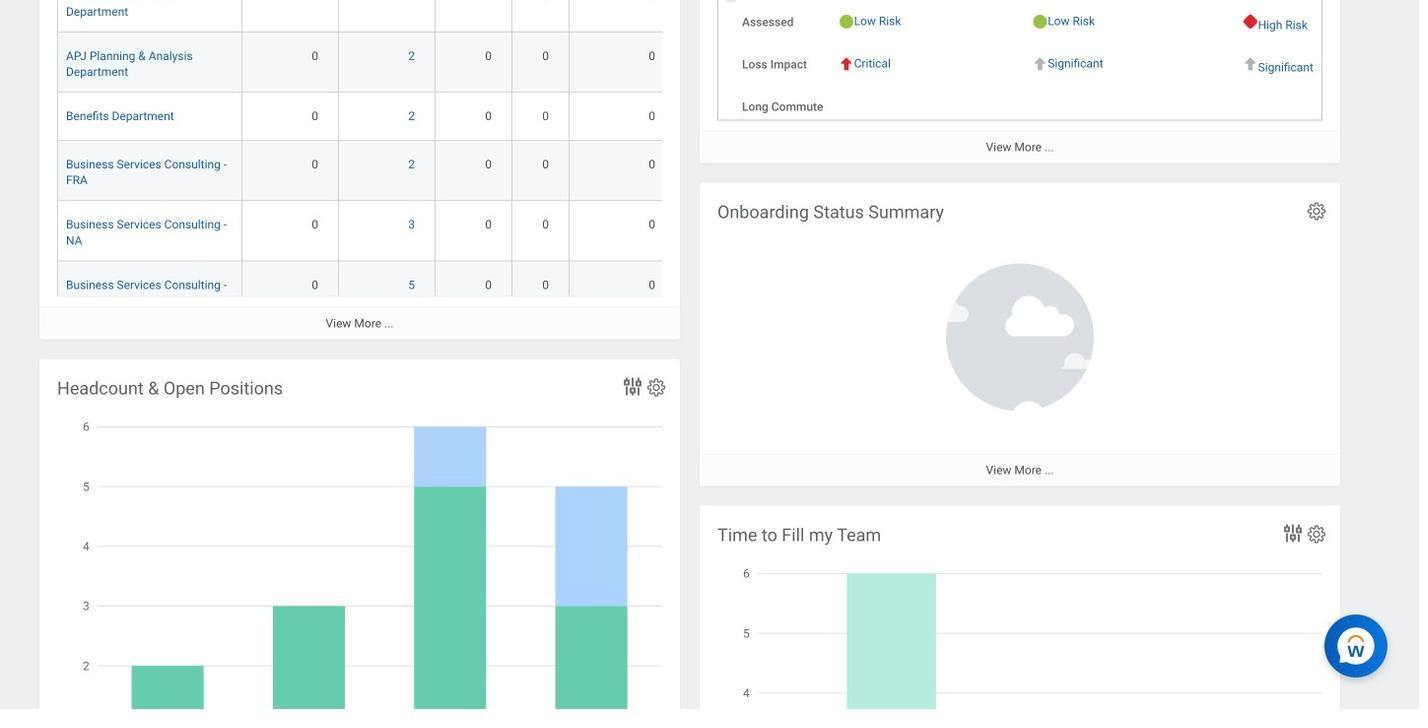 Task type: describe. For each thing, give the bounding box(es) containing it.
1 row from the top
[[57, 0, 676, 32]]

configure time to fill my team image
[[1306, 524, 1327, 545]]

collapse image
[[722, 0, 734, 6]]

time to fill my team element
[[700, 506, 1340, 710]]

my team's retention risk element
[[700, 0, 1419, 163]]

onboarding status summary element
[[700, 183, 1340, 487]]

configure onboarding status summary image
[[1306, 201, 1327, 222]]

4 row from the top
[[57, 141, 676, 201]]

3 row from the top
[[57, 93, 676, 141]]

2 row from the top
[[57, 32, 676, 93]]



Task type: locate. For each thing, give the bounding box(es) containing it.
6 row from the top
[[57, 262, 676, 322]]

configure and view chart data image
[[621, 375, 645, 399], [1281, 522, 1305, 545]]

configure headcount & open positions image
[[646, 377, 667, 399]]

configure and view chart data image for configure headcount & open positions image
[[621, 375, 645, 399]]

configure and view chart data image left configure headcount & open positions image
[[621, 375, 645, 399]]

1 vertical spatial configure and view chart data image
[[1281, 522, 1305, 545]]

cell inside headcount plan to pipeline element
[[339, 0, 436, 32]]

1 horizontal spatial configure and view chart data image
[[1281, 522, 1305, 545]]

headcount & open positions element
[[39, 359, 680, 710]]

0 vertical spatial configure and view chart data image
[[621, 375, 645, 399]]

configure and view chart data image inside "headcount & open positions" element
[[621, 375, 645, 399]]

row
[[57, 0, 676, 32], [57, 32, 676, 93], [57, 93, 676, 141], [57, 141, 676, 201], [57, 201, 676, 262], [57, 262, 676, 322]]

5 row from the top
[[57, 201, 676, 262]]

configure and view chart data image left "configure time to fill my team" icon
[[1281, 522, 1305, 545]]

cell
[[339, 0, 436, 32]]

headcount plan to pipeline element
[[39, 0, 680, 430]]

0 horizontal spatial configure and view chart data image
[[621, 375, 645, 399]]

configure and view chart data image for "configure time to fill my team" icon
[[1281, 522, 1305, 545]]



Task type: vqa. For each thing, say whether or not it's contained in the screenshot.
All Items's clipboard image
no



